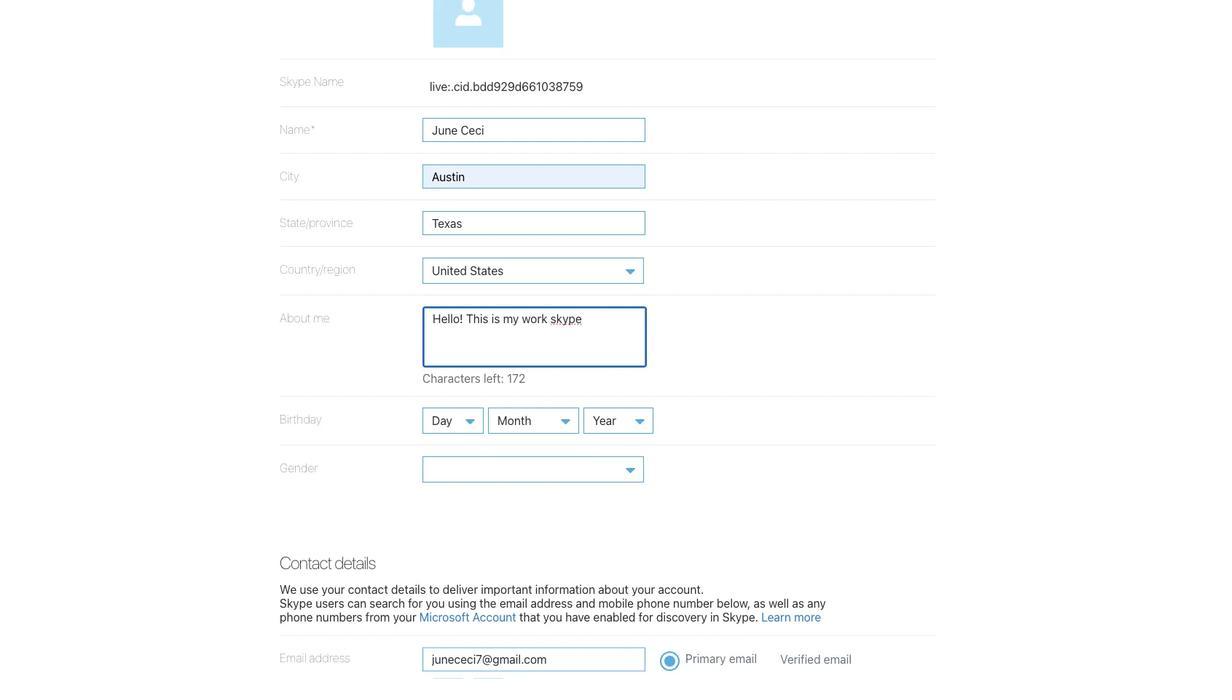Task type: vqa. For each thing, say whether or not it's contained in the screenshot.
Verified
yes



Task type: locate. For each thing, give the bounding box(es) containing it.
your
[[322, 583, 345, 597], [632, 583, 655, 597], [393, 611, 416, 625]]

united states
[[432, 264, 504, 277]]

phone
[[637, 597, 670, 611], [280, 611, 313, 625]]

0 horizontal spatial you
[[426, 597, 445, 611]]

as left the well
[[754, 597, 766, 611]]

have
[[565, 611, 590, 625]]

in
[[710, 611, 720, 625]]

0 horizontal spatial as
[[754, 597, 766, 611]]

email down important on the left bottom
[[500, 597, 528, 611]]

for right enabled
[[639, 611, 653, 625]]

account.
[[658, 583, 704, 597]]

country/region
[[280, 262, 356, 276]]

1 vertical spatial details
[[391, 583, 426, 597]]

1 horizontal spatial as
[[792, 597, 804, 611]]

2 as from the left
[[792, 597, 804, 611]]

from
[[365, 611, 390, 625]]

your right 'about' on the bottom
[[632, 583, 655, 597]]

information
[[535, 583, 595, 597]]

phone down account.
[[637, 597, 670, 611]]

email
[[500, 597, 528, 611], [729, 652, 757, 666], [824, 653, 852, 667]]

email right primary
[[729, 652, 757, 666]]

details
[[335, 553, 375, 573], [391, 583, 426, 597]]

email
[[280, 652, 306, 666]]

mobile
[[599, 597, 634, 611]]

address inside option group
[[309, 652, 350, 666]]

skype down we
[[280, 597, 312, 611]]

1 vertical spatial address
[[309, 652, 350, 666]]

1 horizontal spatial phone
[[637, 597, 670, 611]]

0 horizontal spatial email
[[500, 597, 528, 611]]

using
[[448, 597, 476, 611]]

1 vertical spatial skype
[[280, 597, 312, 611]]

address right 'email'
[[309, 652, 350, 666]]

you down to at left
[[426, 597, 445, 611]]

1 horizontal spatial details
[[391, 583, 426, 597]]

phone down we
[[280, 611, 313, 625]]

skype
[[280, 75, 311, 89], [280, 597, 312, 611]]

details up contact
[[335, 553, 375, 573]]

0 horizontal spatial for
[[408, 597, 423, 611]]

users
[[316, 597, 344, 611]]

birthday
[[280, 412, 322, 426]]

1 horizontal spatial email
[[729, 652, 757, 666]]

2 skype from the top
[[280, 597, 312, 611]]

email inside we use your contact details to deliver important information about your account. skype users can search for you using the email address and mobile phone number below, as well as any phone numbers from your
[[500, 597, 528, 611]]

any
[[807, 597, 826, 611]]

172
[[507, 371, 526, 385]]

0 vertical spatial skype
[[280, 75, 311, 89]]

for inside we use your contact details to deliver important information about your account. skype users can search for you using the email address and mobile phone number below, as well as any phone numbers from your
[[408, 597, 423, 611]]

you inside we use your contact details to deliver important information about your account. skype users can search for you using the email address and mobile phone number below, as well as any phone numbers from your
[[426, 597, 445, 611]]

2 horizontal spatial your
[[632, 583, 655, 597]]

contact
[[280, 553, 332, 573]]

option group
[[280, 636, 935, 680]]

Set as primary email radio
[[660, 652, 680, 672]]

as up learn more link
[[792, 597, 804, 611]]

address down information
[[531, 597, 573, 611]]

0 vertical spatial details
[[335, 553, 375, 573]]

primary
[[686, 652, 726, 666]]

to
[[429, 583, 440, 597]]

you right that
[[543, 611, 562, 625]]

verified
[[780, 653, 821, 667]]

0 vertical spatial address
[[531, 597, 573, 611]]

for
[[408, 597, 423, 611], [639, 611, 653, 625]]

more
[[794, 611, 821, 625]]

0 horizontal spatial details
[[335, 553, 375, 573]]

the
[[480, 597, 497, 611]]

0 horizontal spatial address
[[309, 652, 350, 666]]

details up the search at left bottom
[[391, 583, 426, 597]]

email right verified on the right
[[824, 653, 852, 667]]

deliver
[[443, 583, 478, 597]]

discovery
[[656, 611, 707, 625]]

and
[[576, 597, 596, 611]]

year
[[593, 414, 616, 428]]

1 horizontal spatial address
[[531, 597, 573, 611]]

number
[[673, 597, 714, 611]]

you
[[426, 597, 445, 611], [543, 611, 562, 625]]

we use your contact details to deliver important information about your account. skype users can search for you using the email address and mobile phone number below, as well as any phone numbers from your
[[280, 583, 826, 625]]

search
[[370, 597, 405, 611]]

skype inside we use your contact details to deliver important information about your account. skype users can search for you using the email address and mobile phone number below, as well as any phone numbers from your
[[280, 597, 312, 611]]

for right the search at left bottom
[[408, 597, 423, 611]]

status
[[423, 371, 596, 385]]

your down the search at left bottom
[[393, 611, 416, 625]]

skype left name
[[280, 75, 311, 89]]

about
[[280, 311, 311, 325]]

below,
[[717, 597, 751, 611]]

your up users
[[322, 583, 345, 597]]

as
[[754, 597, 766, 611], [792, 597, 804, 611]]

2 horizontal spatial email
[[824, 653, 852, 667]]

0 horizontal spatial phone
[[280, 611, 313, 625]]

address
[[531, 597, 573, 611], [309, 652, 350, 666]]

important
[[481, 583, 532, 597]]

can
[[347, 597, 367, 611]]

microsoft
[[419, 611, 470, 625]]

skype name
[[280, 75, 344, 89]]



Task type: describe. For each thing, give the bounding box(es) containing it.
status containing characters left:
[[423, 371, 596, 385]]

email for verified email
[[824, 653, 852, 667]]

details inside we use your contact details to deliver important information about your account. skype users can search for you using the email address and mobile phone number below, as well as any phone numbers from your
[[391, 583, 426, 597]]

live:.cid.bdd929d661038759
[[430, 80, 583, 94]]

enabled
[[593, 611, 636, 625]]

learn more link
[[762, 611, 821, 625]]

name*
[[280, 122, 316, 136]]

that
[[519, 611, 540, 625]]

City text field
[[423, 164, 646, 189]]

1 skype from the top
[[280, 75, 311, 89]]

email address
[[280, 652, 350, 666]]

0 horizontal spatial your
[[322, 583, 345, 597]]

Email address 1 text field
[[423, 648, 646, 672]]

address inside we use your contact details to deliver important information about your account. skype users can search for you using the email address and mobile phone number below, as well as any phone numbers from your
[[531, 597, 573, 611]]

states
[[470, 264, 504, 277]]

name
[[314, 75, 344, 89]]

state/province
[[280, 215, 353, 229]]

primary email
[[686, 652, 757, 666]]

we
[[280, 583, 297, 597]]

microsoft account that you have enabled for discovery in skype. learn more
[[419, 611, 821, 625]]

1 horizontal spatial you
[[543, 611, 562, 625]]

email for primary email
[[729, 652, 757, 666]]

State/province text field
[[423, 211, 646, 235]]

microsoft account link
[[419, 611, 516, 625]]

united
[[432, 264, 467, 277]]

about me
[[280, 311, 330, 325]]

learn
[[762, 611, 791, 625]]

about
[[598, 583, 629, 597]]

left:
[[484, 371, 504, 385]]

well
[[769, 597, 789, 611]]

1 as from the left
[[754, 597, 766, 611]]

use
[[300, 583, 319, 597]]

characters left: 172
[[423, 371, 526, 385]]

city
[[280, 169, 299, 183]]

characters
[[423, 371, 481, 385]]

contact details
[[280, 553, 375, 573]]

1 horizontal spatial for
[[639, 611, 653, 625]]

day
[[432, 414, 452, 428]]

month
[[498, 414, 531, 428]]

contact
[[348, 583, 388, 597]]

account
[[473, 611, 516, 625]]

Name* text field
[[423, 118, 646, 142]]

option group containing email address
[[280, 636, 935, 680]]

1 horizontal spatial your
[[393, 611, 416, 625]]

me
[[313, 311, 330, 325]]

verified email
[[780, 653, 852, 667]]

numbers
[[316, 611, 362, 625]]

skype.
[[723, 611, 759, 625]]

gender
[[280, 461, 318, 475]]

About me text field
[[423, 307, 647, 368]]



